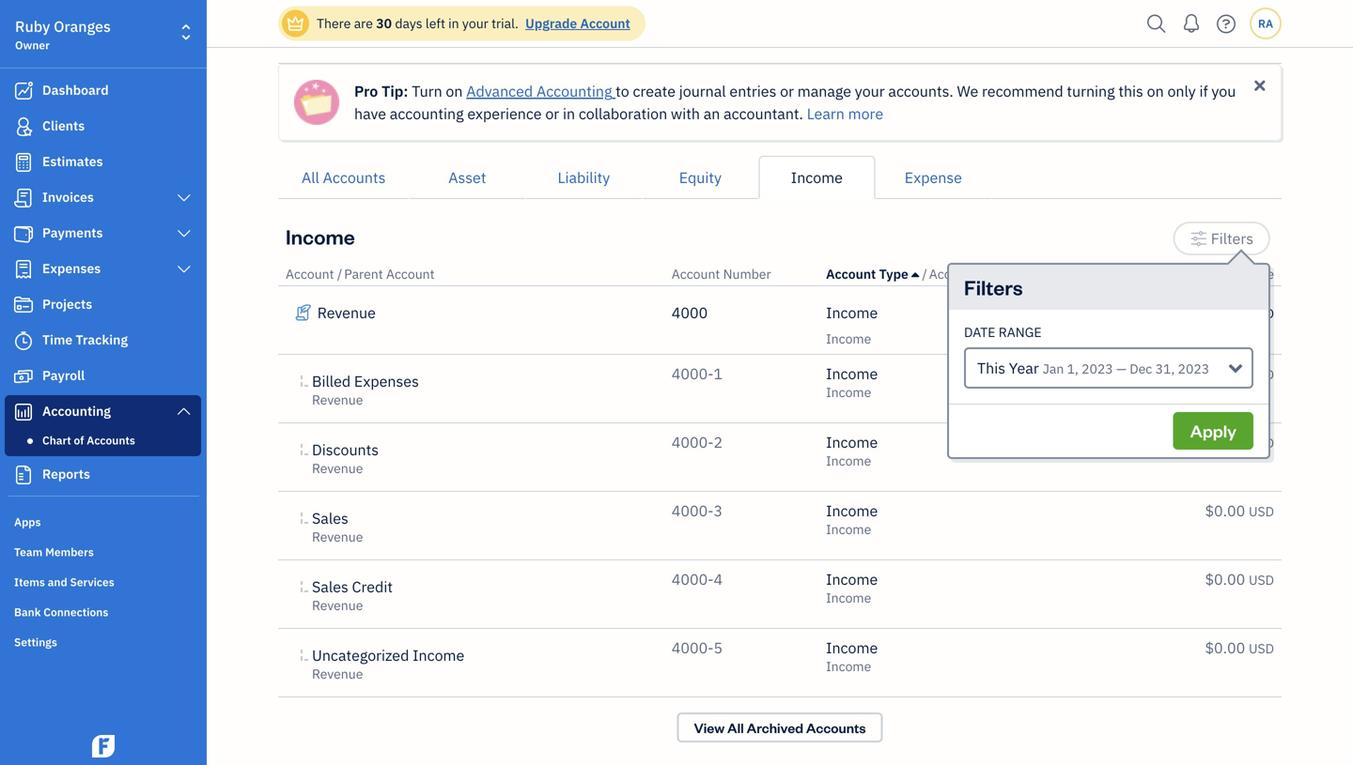 Task type: vqa. For each thing, say whether or not it's contained in the screenshot.
Got It button
no



Task type: describe. For each thing, give the bounding box(es) containing it.
apps link
[[5, 507, 201, 536]]

usd for 2
[[1249, 435, 1274, 452]]

and
[[48, 575, 67, 590]]

revenue up the "sales credit revenue"
[[312, 529, 363, 546]]

we
[[957, 81, 979, 101]]

income income for 4
[[826, 570, 878, 607]]

range
[[999, 324, 1042, 341]]

1 $0.00 usd from the top
[[1205, 303, 1274, 323]]

learn
[[807, 104, 845, 124]]

sales revenue
[[312, 509, 363, 546]]

account right upgrade
[[580, 15, 630, 32]]

search image
[[1142, 10, 1172, 38]]

apps
[[14, 515, 41, 530]]

invoices link
[[5, 181, 201, 215]]

time
[[42, 331, 73, 349]]

team members
[[14, 545, 94, 560]]

expense button
[[875, 156, 992, 199]]

manage
[[798, 81, 851, 101]]

$0.00 for 1
[[1205, 364, 1245, 384]]

4000-1
[[672, 364, 723, 384]]

timer image
[[12, 332, 35, 351]]

team
[[14, 545, 43, 560]]

an
[[704, 104, 720, 124]]

accounts inside 'link'
[[87, 433, 135, 448]]

filters inside filters dropdown button
[[1211, 229, 1254, 249]]

expenses link
[[5, 253, 201, 287]]

income income for 1
[[826, 364, 878, 401]]

accounting link
[[5, 396, 201, 429]]

to create journal entries or manage your accounts. we recommend turning this on only if  you have accounting experience or in collaboration with an accountant.
[[354, 81, 1236, 124]]

chevron large down image for payments
[[175, 226, 193, 242]]

learn more link
[[807, 104, 884, 124]]

invoice image
[[12, 189, 35, 208]]

account type
[[826, 265, 909, 283]]

2 / from the left
[[922, 265, 927, 283]]

date
[[964, 324, 996, 341]]

you
[[1212, 81, 1236, 101]]

0 vertical spatial accounting
[[537, 81, 612, 101]]

sales for sales
[[312, 509, 348, 529]]

estimate image
[[12, 153, 35, 172]]

ra button
[[1250, 8, 1282, 39]]

connections
[[44, 605, 108, 620]]

uncategorized income revenue
[[312, 646, 465, 683]]

left
[[426, 15, 445, 32]]

credit
[[352, 577, 393, 597]]

chevron large down image for invoices
[[175, 191, 193, 206]]

asset button
[[409, 156, 526, 199]]

items and services
[[14, 575, 114, 590]]

all inside button
[[302, 168, 319, 187]]

reports
[[42, 466, 90, 483]]

liability button
[[526, 156, 642, 199]]

0 vertical spatial chart of accounts
[[278, 3, 562, 47]]

1 usd from the top
[[1249, 305, 1274, 322]]

projects link
[[5, 289, 201, 322]]

clients
[[42, 117, 85, 134]]

chart inside 'link'
[[42, 433, 71, 448]]

journal
[[679, 81, 726, 101]]

on inside to create journal entries or manage your accounts. we recommend turning this on only if  you have accounting experience or in collaboration with an accountant.
[[1147, 81, 1164, 101]]

1 $0.00 from the top
[[1205, 303, 1245, 323]]

4000-3
[[672, 501, 723, 521]]

ruby oranges owner
[[15, 16, 111, 53]]

notifications image
[[1177, 5, 1207, 42]]

4000- for 2
[[672, 433, 714, 453]]

4000- for 4
[[672, 570, 714, 590]]

discounts
[[312, 440, 379, 460]]

tracking
[[76, 331, 128, 349]]

chevron large down image for accounting
[[175, 404, 193, 419]]

year
[[1009, 359, 1039, 378]]

30
[[376, 15, 392, 32]]

4000- for 5
[[672, 639, 714, 658]]

$0.00 for 4
[[1205, 570, 1245, 590]]

$0.00 for 3
[[1205, 501, 1245, 521]]

turn
[[412, 81, 442, 101]]

2
[[714, 433, 723, 453]]

items
[[14, 575, 45, 590]]

revenue down account / parent account
[[317, 303, 376, 323]]

income income for 3
[[826, 501, 878, 538]]

view
[[694, 719, 725, 737]]

4000-4
[[672, 570, 723, 590]]

all accounts
[[302, 168, 386, 187]]

ra
[[1258, 16, 1273, 31]]

equity
[[679, 168, 722, 187]]

equity button
[[642, 156, 759, 199]]

1 type from the left
[[879, 265, 909, 283]]

accounts.
[[888, 81, 954, 101]]

oranges
[[54, 16, 111, 36]]

revenue inside discounts revenue
[[312, 460, 363, 477]]

account for account sub type
[[929, 265, 978, 283]]

chart of accounts inside the chart of accounts 'link'
[[42, 433, 135, 448]]

1 horizontal spatial of
[[375, 3, 406, 47]]

sub
[[981, 265, 1004, 283]]

freshbooks balance
[[1154, 265, 1274, 283]]

all accounts button
[[278, 156, 409, 199]]

upgrade
[[526, 15, 577, 32]]

project image
[[12, 296, 35, 315]]

$0.00 for 2
[[1205, 433, 1245, 453]]

have
[[354, 104, 386, 124]]

accounts up pro tip: turn on advanced accounting
[[413, 3, 562, 47]]

recommend
[[982, 81, 1063, 101]]

time tracking link
[[5, 324, 201, 358]]

more
[[848, 104, 884, 124]]

balance
[[1227, 265, 1274, 283]]

view all archived accounts
[[694, 719, 866, 737]]

settings link
[[5, 628, 201, 656]]

$0.00 usd for 1
[[1205, 364, 1274, 384]]

usd for 4
[[1249, 572, 1274, 589]]

1,
[[1067, 360, 1079, 378]]

apply
[[1190, 420, 1237, 442]]

report image
[[12, 466, 35, 485]]

go to help image
[[1211, 10, 1241, 38]]

this
[[977, 359, 1006, 378]]

create
[[633, 81, 676, 101]]

archived
[[747, 719, 804, 737]]

invoices
[[42, 188, 94, 206]]

bank
[[14, 605, 41, 620]]

caretup image
[[912, 267, 919, 282]]

4000-5
[[672, 639, 723, 658]]



Task type: locate. For each thing, give the bounding box(es) containing it.
2 $0.00 usd from the top
[[1205, 364, 1274, 384]]

$0.00 usd
[[1205, 303, 1274, 323], [1205, 364, 1274, 384], [1205, 433, 1274, 453], [1205, 501, 1274, 521], [1205, 570, 1274, 590], [1205, 639, 1274, 658]]

bank connections
[[14, 605, 108, 620]]

account right parent
[[386, 265, 435, 283]]

income inside uncategorized income revenue
[[413, 646, 465, 666]]

4000- for 1
[[672, 364, 714, 384]]

type left caretup icon
[[879, 265, 909, 283]]

2 usd from the top
[[1249, 366, 1274, 383]]

5 usd from the top
[[1249, 572, 1274, 589]]

dashboard link
[[5, 74, 201, 108]]

collaboration
[[579, 104, 667, 124]]

2 $0.00 from the top
[[1205, 364, 1245, 384]]

dashboard
[[42, 81, 109, 99]]

filters button
[[1173, 222, 1271, 256]]

payments
[[42, 224, 103, 242]]

upgrade account link
[[522, 15, 630, 32]]

discounts revenue
[[312, 440, 379, 477]]

chevron large down image up projects link
[[175, 262, 193, 277]]

6 income income from the top
[[826, 639, 878, 676]]

1 horizontal spatial in
[[563, 104, 575, 124]]

0 horizontal spatial 2023
[[1082, 360, 1113, 378]]

6 $0.00 usd from the top
[[1205, 639, 1274, 658]]

this year jan 1, 2023 — dec 31, 2023
[[977, 359, 1210, 378]]

4000- down 4000-2
[[672, 501, 714, 521]]

1 vertical spatial accounting
[[42, 403, 111, 420]]

0 horizontal spatial type
[[879, 265, 909, 283]]

1 horizontal spatial type
[[1007, 265, 1035, 283]]

1 horizontal spatial filters
[[1211, 229, 1254, 249]]

income
[[791, 168, 843, 187], [286, 223, 355, 250], [826, 303, 878, 323], [826, 330, 871, 348], [826, 364, 878, 384], [826, 384, 871, 401], [826, 433, 878, 453], [826, 453, 871, 470], [826, 501, 878, 521], [826, 521, 871, 538], [826, 570, 878, 590], [826, 590, 871, 607], [826, 639, 878, 658], [413, 646, 465, 666], [826, 658, 871, 676]]

0 horizontal spatial /
[[337, 265, 342, 283]]

2 2023 from the left
[[1178, 360, 1210, 378]]

2 4000- from the top
[[672, 433, 714, 453]]

1 vertical spatial sales
[[312, 577, 348, 597]]

accounts down have
[[323, 168, 386, 187]]

1 horizontal spatial 2023
[[1178, 360, 1210, 378]]

advanced
[[466, 81, 533, 101]]

sales for sales credit
[[312, 577, 348, 597]]

3 $0.00 from the top
[[1205, 433, 1245, 453]]

there
[[317, 15, 351, 32]]

4000- up 4000-3
[[672, 433, 714, 453]]

accounting
[[537, 81, 612, 101], [42, 403, 111, 420]]

0 horizontal spatial on
[[446, 81, 463, 101]]

0 vertical spatial of
[[375, 3, 406, 47]]

0 vertical spatial chevron large down image
[[175, 226, 193, 242]]

chevron large down image inside 'accounting' link
[[175, 404, 193, 419]]

this
[[1119, 81, 1144, 101]]

0 vertical spatial filters
[[1211, 229, 1254, 249]]

revenue inside billed expenses revenue
[[312, 391, 363, 409]]

on right turn
[[446, 81, 463, 101]]

6 usd from the top
[[1249, 640, 1274, 658]]

1 2023 from the left
[[1082, 360, 1113, 378]]

your up more
[[855, 81, 885, 101]]

freshbooks
[[1154, 265, 1224, 283]]

settings image
[[1190, 227, 1208, 250]]

crown image
[[286, 14, 305, 33]]

1
[[714, 364, 723, 384]]

1 vertical spatial chart of accounts
[[42, 433, 135, 448]]

1 horizontal spatial on
[[1147, 81, 1164, 101]]

revenue inside uncategorized income revenue
[[312, 666, 363, 683]]

$0.00 for 5
[[1205, 639, 1245, 658]]

your inside to create journal entries or manage your accounts. we recommend turning this on only if  you have accounting experience or in collaboration with an accountant.
[[855, 81, 885, 101]]

1 sales from the top
[[312, 509, 348, 529]]

4000- up 4000-5
[[672, 570, 714, 590]]

payment image
[[12, 225, 35, 243]]

1 vertical spatial chevron large down image
[[175, 404, 193, 419]]

account for account / parent account
[[286, 265, 334, 283]]

chevron large down image up the chart of accounts 'link' at the left bottom of the page
[[175, 404, 193, 419]]

3 usd from the top
[[1249, 435, 1274, 452]]

0 horizontal spatial chart of accounts
[[42, 433, 135, 448]]

accounting down payroll
[[42, 403, 111, 420]]

expenses inside billed expenses revenue
[[354, 372, 419, 391]]

/ left parent
[[337, 265, 342, 283]]

or up accountant.
[[780, 81, 794, 101]]

account sub type
[[929, 265, 1035, 283]]

4 income income from the top
[[826, 501, 878, 538]]

1 / from the left
[[337, 265, 342, 283]]

chevron large down image inside invoices link
[[175, 191, 193, 206]]

accounting inside the main element
[[42, 403, 111, 420]]

1 vertical spatial of
[[74, 433, 84, 448]]

4 usd from the top
[[1249, 503, 1274, 521]]

pro
[[354, 81, 378, 101]]

2023 right 31,
[[1178, 360, 1210, 378]]

on right this
[[1147, 81, 1164, 101]]

sales credit revenue
[[312, 577, 393, 615]]

income income for 5
[[826, 639, 878, 676]]

expenses right billed
[[354, 372, 419, 391]]

chart left 30
[[278, 3, 368, 47]]

chart
[[278, 3, 368, 47], [42, 433, 71, 448]]

money image
[[12, 367, 35, 386]]

uncategorized
[[312, 646, 409, 666]]

filters up date range
[[964, 274, 1023, 301]]

1 vertical spatial filters
[[964, 274, 1023, 301]]

liability
[[558, 168, 610, 187]]

5 4000- from the top
[[672, 639, 714, 658]]

5 $0.00 from the top
[[1205, 570, 1245, 590]]

your left trial.
[[462, 15, 488, 32]]

2 type from the left
[[1007, 265, 1035, 283]]

estimates link
[[5, 146, 201, 179]]

2 sales from the top
[[312, 577, 348, 597]]

your
[[462, 15, 488, 32], [855, 81, 885, 101]]

income button
[[759, 156, 875, 199]]

revenue up uncategorized
[[312, 597, 363, 615]]

revenue
[[317, 303, 376, 323], [312, 391, 363, 409], [312, 460, 363, 477], [312, 529, 363, 546], [312, 597, 363, 615], [312, 666, 363, 683]]

accounts inside button
[[323, 168, 386, 187]]

filters right settings image
[[1211, 229, 1254, 249]]

0 vertical spatial all
[[302, 168, 319, 187]]

with
[[671, 104, 700, 124]]

3
[[714, 501, 723, 521]]

revenue up sales revenue
[[312, 460, 363, 477]]

3 4000- from the top
[[672, 501, 714, 521]]

expense
[[905, 168, 962, 187]]

/ right caretup icon
[[922, 265, 927, 283]]

in down advanced accounting link
[[563, 104, 575, 124]]

account right caretup icon
[[929, 265, 978, 283]]

1 horizontal spatial /
[[922, 265, 927, 283]]

1 vertical spatial chevron large down image
[[175, 262, 193, 277]]

your for accounts.
[[855, 81, 885, 101]]

chevron large down image inside payments "link"
[[175, 226, 193, 242]]

4 $0.00 usd from the top
[[1205, 501, 1274, 521]]

chevron large down image
[[175, 191, 193, 206], [175, 404, 193, 419]]

advanced accounting link
[[466, 81, 616, 101]]

2 on from the left
[[1147, 81, 1164, 101]]

4000-2
[[672, 433, 723, 453]]

sales left credit
[[312, 577, 348, 597]]

Date Range field
[[964, 348, 1254, 389]]

account left parent
[[286, 265, 334, 283]]

0 horizontal spatial accounting
[[42, 403, 111, 420]]

0 vertical spatial chevron large down image
[[175, 191, 193, 206]]

1 horizontal spatial accounting
[[537, 81, 612, 101]]

experience
[[467, 104, 542, 124]]

2023 left —
[[1082, 360, 1113, 378]]

0 horizontal spatial all
[[302, 168, 319, 187]]

4000- for 3
[[672, 501, 714, 521]]

owner
[[15, 38, 50, 53]]

1 horizontal spatial expenses
[[354, 372, 419, 391]]

of up reports
[[74, 433, 84, 448]]

chevron large down image for expenses
[[175, 262, 193, 277]]

0 horizontal spatial in
[[448, 15, 459, 32]]

4000- down the 4000 on the top of page
[[672, 364, 714, 384]]

sales down discounts revenue in the left bottom of the page
[[312, 509, 348, 529]]

4000
[[672, 303, 708, 323]]

4 4000- from the top
[[672, 570, 714, 590]]

account / parent account
[[286, 265, 435, 283]]

0 horizontal spatial your
[[462, 15, 488, 32]]

$0.00 usd for 4
[[1205, 570, 1274, 590]]

close image
[[1251, 77, 1269, 94]]

sales inside sales revenue
[[312, 509, 348, 529]]

1 vertical spatial expenses
[[354, 372, 419, 391]]

expense image
[[12, 260, 35, 279]]

1 horizontal spatial all
[[727, 719, 744, 737]]

or down advanced accounting link
[[545, 104, 559, 124]]

31,
[[1156, 360, 1175, 378]]

3 income income from the top
[[826, 433, 878, 470]]

1 income income from the top
[[826, 303, 878, 348]]

4000- down 4000-4
[[672, 639, 714, 658]]

accounts down 'accounting' link
[[87, 433, 135, 448]]

learn more
[[807, 104, 884, 124]]

of inside the chart of accounts 'link'
[[74, 433, 84, 448]]

expenses
[[42, 260, 101, 277], [354, 372, 419, 391]]

1 vertical spatial chart
[[42, 433, 71, 448]]

1 vertical spatial your
[[855, 81, 885, 101]]

account up the 4000 on the top of page
[[672, 265, 720, 283]]

chevron large down image inside expenses link
[[175, 262, 193, 277]]

usd for 5
[[1249, 640, 1274, 658]]

chart up reports
[[42, 433, 71, 448]]

revenue up the discounts
[[312, 391, 363, 409]]

5
[[714, 639, 723, 658]]

0 horizontal spatial or
[[545, 104, 559, 124]]

income inside button
[[791, 168, 843, 187]]

type right sub
[[1007, 265, 1035, 283]]

freshbooks image
[[88, 736, 118, 758]]

2 chevron large down image from the top
[[175, 262, 193, 277]]

number
[[723, 265, 771, 283]]

0 horizontal spatial expenses
[[42, 260, 101, 277]]

account for account type
[[826, 265, 876, 283]]

main element
[[0, 0, 254, 766]]

chevron large down image
[[175, 226, 193, 242], [175, 262, 193, 277]]

accounting left the to
[[537, 81, 612, 101]]

1 chevron large down image from the top
[[175, 226, 193, 242]]

1 on from the left
[[446, 81, 463, 101]]

account left caretup icon
[[826, 265, 876, 283]]

estimates
[[42, 153, 103, 170]]

1 horizontal spatial or
[[780, 81, 794, 101]]

1 4000- from the top
[[672, 364, 714, 384]]

sales inside the "sales credit revenue"
[[312, 577, 348, 597]]

1 horizontal spatial chart of accounts
[[278, 3, 562, 47]]

2 chevron large down image from the top
[[175, 404, 193, 419]]

if
[[1200, 81, 1208, 101]]

payroll link
[[5, 360, 201, 394]]

1 chevron large down image from the top
[[175, 191, 193, 206]]

$0.00 usd for 3
[[1205, 501, 1274, 521]]

0 vertical spatial chart
[[278, 3, 368, 47]]

4 $0.00 from the top
[[1205, 501, 1245, 521]]

chevron large down image up payments "link"
[[175, 191, 193, 206]]

items and services link
[[5, 568, 201, 596]]

view all archived accounts link
[[677, 713, 883, 743]]

chart of accounts link
[[8, 429, 197, 452]]

your for trial.
[[462, 15, 488, 32]]

0 horizontal spatial filters
[[964, 274, 1023, 301]]

0 vertical spatial sales
[[312, 509, 348, 529]]

in inside to create journal entries or manage your accounts. we recommend turning this on only if  you have accounting experience or in collaboration with an accountant.
[[563, 104, 575, 124]]

dashboard image
[[12, 82, 35, 101]]

1 horizontal spatial chart
[[278, 3, 368, 47]]

0 vertical spatial your
[[462, 15, 488, 32]]

expenses inside expenses link
[[42, 260, 101, 277]]

6 $0.00 from the top
[[1205, 639, 1245, 658]]

ruby
[[15, 16, 50, 36]]

chart image
[[12, 403, 35, 422]]

in right left on the top left of the page
[[448, 15, 459, 32]]

1 vertical spatial in
[[563, 104, 575, 124]]

account for account number
[[672, 265, 720, 283]]

accounts right archived
[[806, 719, 866, 737]]

0 horizontal spatial of
[[74, 433, 84, 448]]

pro tip: turn on advanced accounting
[[354, 81, 612, 101]]

of
[[375, 3, 406, 47], [74, 433, 84, 448]]

1 vertical spatial all
[[727, 719, 744, 737]]

5 $0.00 usd from the top
[[1205, 570, 1274, 590]]

revenue inside the "sales credit revenue"
[[312, 597, 363, 615]]

filters
[[1211, 229, 1254, 249], [964, 274, 1023, 301]]

4000-
[[672, 364, 714, 384], [672, 433, 714, 453], [672, 501, 714, 521], [672, 570, 714, 590], [672, 639, 714, 658]]

3 $0.00 usd from the top
[[1205, 433, 1274, 453]]

usd for 1
[[1249, 366, 1274, 383]]

dec
[[1130, 360, 1152, 378]]

accounting
[[390, 104, 464, 124]]

to
[[616, 81, 629, 101]]

clients link
[[5, 110, 201, 144]]

$0.00 usd for 2
[[1205, 433, 1274, 453]]

chevron large down image down invoices link
[[175, 226, 193, 242]]

client image
[[12, 117, 35, 136]]

parent
[[344, 265, 383, 283]]

income income for 2
[[826, 433, 878, 470]]

accountant.
[[724, 104, 803, 124]]

0 horizontal spatial chart
[[42, 433, 71, 448]]

expenses down payments
[[42, 260, 101, 277]]

0 vertical spatial expenses
[[42, 260, 101, 277]]

payments link
[[5, 217, 201, 251]]

reports link
[[5, 459, 201, 492]]

1 horizontal spatial your
[[855, 81, 885, 101]]

5 income income from the top
[[826, 570, 878, 607]]

usd for 3
[[1249, 503, 1274, 521]]

account type button
[[826, 265, 919, 283]]

tip:
[[382, 81, 408, 101]]

1 vertical spatial or
[[545, 104, 559, 124]]

$0.00 usd for 5
[[1205, 639, 1274, 658]]

date range
[[964, 324, 1042, 341]]

bank connections link
[[5, 598, 201, 626]]

of right are
[[375, 3, 406, 47]]

0 vertical spatial in
[[448, 15, 459, 32]]

revenue down the "sales credit revenue"
[[312, 666, 363, 683]]

asset
[[449, 168, 486, 187]]

or
[[780, 81, 794, 101], [545, 104, 559, 124]]

0 vertical spatial or
[[780, 81, 794, 101]]

account
[[580, 15, 630, 32], [286, 265, 334, 283], [386, 265, 435, 283], [672, 265, 720, 283], [826, 265, 876, 283], [929, 265, 978, 283]]

account number
[[672, 265, 771, 283]]

—
[[1116, 360, 1127, 378]]

2 income income from the top
[[826, 364, 878, 401]]

$0.00
[[1205, 303, 1245, 323], [1205, 364, 1245, 384], [1205, 433, 1245, 453], [1205, 501, 1245, 521], [1205, 570, 1245, 590], [1205, 639, 1245, 658]]



